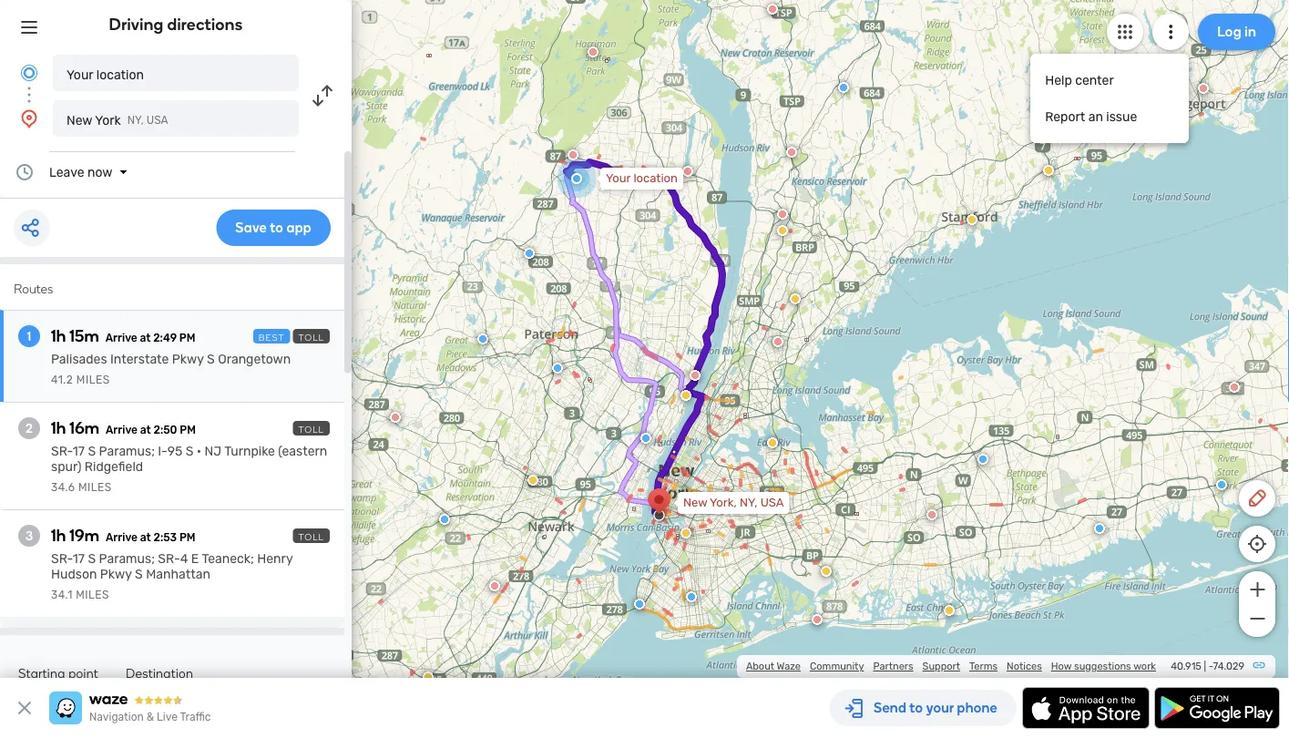 Task type: describe. For each thing, give the bounding box(es) containing it.
arrive for 1h 19m
[[106, 531, 138, 544]]

leave now
[[49, 165, 113, 180]]

current location image
[[18, 62, 40, 84]]

1h for 1h 15m
[[51, 326, 66, 346]]

leave
[[49, 165, 84, 180]]

pencil image
[[1247, 488, 1269, 510]]

live
[[157, 711, 178, 724]]

new inside your location new york, ny, usa
[[684, 496, 708, 510]]

17 for 16m
[[73, 444, 85, 459]]

at for 15m
[[140, 332, 151, 345]]

location image
[[18, 108, 40, 129]]

location for your location new york, ny, usa
[[634, 171, 678, 185]]

starting
[[18, 665, 65, 681]]

34.1
[[51, 589, 73, 602]]

sr-17 s paramus; sr-4 e teaneck; henry hudson pkwy s manhattan 34.1 miles
[[51, 551, 293, 602]]

palisades
[[51, 352, 107, 367]]

1h 16m arrive at 2:50 pm
[[51, 418, 196, 438]]

pm for 19m
[[179, 531, 196, 544]]

nj
[[205, 444, 222, 459]]

about waze link
[[746, 660, 801, 673]]

sr- up manhattan
[[158, 551, 180, 566]]

spur)
[[51, 459, 81, 474]]

destination button
[[126, 665, 193, 695]]

support
[[923, 660, 961, 673]]

henry
[[257, 551, 293, 566]]

41.2
[[51, 374, 73, 386]]

navigation & live traffic
[[89, 711, 211, 724]]

community
[[810, 660, 865, 673]]

how suggestions work link
[[1052, 660, 1157, 673]]

2:53
[[154, 531, 177, 544]]

notices link
[[1007, 660, 1043, 673]]

zoom out image
[[1246, 608, 1269, 630]]

2
[[26, 421, 33, 436]]

driving
[[109, 15, 164, 34]]

4
[[180, 551, 188, 566]]

new york ny, usa
[[67, 113, 168, 128]]

support link
[[923, 660, 961, 673]]

miles inside palisades interstate pkwy s orangetown 41.2 miles
[[76, 374, 110, 386]]

clock image
[[14, 161, 36, 183]]

paramus; for 19m
[[99, 551, 155, 566]]

paramus; for 16m
[[99, 444, 155, 459]]

your location new york, ny, usa
[[606, 171, 784, 510]]

traffic
[[180, 711, 211, 724]]

2:50
[[154, 424, 177, 437]]

at for 16m
[[140, 424, 151, 437]]

ridgefield
[[85, 459, 143, 474]]

0 vertical spatial police image
[[552, 363, 563, 374]]

sr- for 16m
[[51, 444, 73, 459]]

hudson
[[51, 567, 97, 582]]

destination
[[126, 665, 193, 681]]

york,
[[710, 496, 737, 510]]

&
[[147, 711, 154, 724]]

s up hudson
[[88, 551, 96, 566]]

40.915
[[1171, 660, 1202, 673]]

3
[[25, 528, 33, 544]]

s left manhattan
[[135, 567, 143, 582]]

miles for 1h 16m
[[78, 481, 112, 494]]

manhattan
[[146, 567, 210, 582]]

how
[[1052, 660, 1072, 673]]

usa inside your location new york, ny, usa
[[761, 496, 784, 510]]

your for your location
[[67, 67, 93, 82]]

directions
[[167, 15, 243, 34]]

s down 16m
[[88, 444, 96, 459]]



Task type: vqa. For each thing, say whether or not it's contained in the screenshot.
PM associated with 19m
yes



Task type: locate. For each thing, give the bounding box(es) containing it.
e
[[191, 551, 199, 566]]

1 1h from the top
[[51, 326, 66, 346]]

point
[[69, 665, 98, 681]]

16m
[[69, 418, 99, 438]]

40.915 | -74.029
[[1171, 660, 1245, 673]]

1 toll from the top
[[299, 332, 324, 343]]

s inside palisades interstate pkwy s orangetown 41.2 miles
[[207, 352, 215, 367]]

arrive for 1h 15m
[[105, 332, 137, 345]]

2 toll from the top
[[299, 424, 324, 435]]

•
[[197, 444, 202, 459]]

1h
[[51, 326, 66, 346], [51, 418, 66, 438], [51, 526, 66, 546]]

1 horizontal spatial your
[[606, 171, 631, 185]]

74.029
[[1214, 660, 1245, 673]]

1 horizontal spatial location
[[634, 171, 678, 185]]

navigation
[[89, 711, 144, 724]]

0 horizontal spatial pkwy
[[100, 567, 132, 582]]

3 arrive from the top
[[106, 531, 138, 544]]

at left 2:50
[[140, 424, 151, 437]]

1 vertical spatial usa
[[761, 496, 784, 510]]

i-
[[158, 444, 167, 459]]

0 horizontal spatial your
[[67, 67, 93, 82]]

partners
[[874, 660, 914, 673]]

your inside button
[[67, 67, 93, 82]]

miles inside sr-17 s paramus; sr-4 e teaneck; henry hudson pkwy s manhattan 34.1 miles
[[76, 589, 109, 602]]

1h left 15m
[[51, 326, 66, 346]]

(eastern
[[278, 444, 327, 459]]

arrive inside the 1h 19m arrive at 2:53 pm
[[106, 531, 138, 544]]

1h left 19m
[[51, 526, 66, 546]]

police image
[[552, 363, 563, 374], [641, 433, 652, 444]]

1 horizontal spatial pkwy
[[172, 352, 204, 367]]

usa
[[147, 114, 168, 127], [761, 496, 784, 510]]

15m
[[69, 326, 99, 346]]

pm inside 1h 15m arrive at 2:49 pm
[[179, 332, 195, 345]]

2 vertical spatial miles
[[76, 589, 109, 602]]

1 vertical spatial 17
[[73, 551, 85, 566]]

1 vertical spatial miles
[[78, 481, 112, 494]]

1 vertical spatial ny,
[[740, 496, 758, 510]]

palisades interstate pkwy s orangetown 41.2 miles
[[51, 352, 291, 386]]

19m
[[69, 526, 99, 546]]

1h left 16m
[[51, 418, 66, 438]]

2 vertical spatial toll
[[299, 531, 324, 542]]

pm for 16m
[[180, 424, 196, 437]]

0 vertical spatial pm
[[179, 332, 195, 345]]

work
[[1134, 660, 1157, 673]]

2 paramus; from the top
[[99, 551, 155, 566]]

arrive right 16m
[[106, 424, 138, 437]]

miles
[[76, 374, 110, 386], [78, 481, 112, 494], [76, 589, 109, 602]]

zoom in image
[[1246, 579, 1269, 601]]

at inside the 1h 16m arrive at 2:50 pm
[[140, 424, 151, 437]]

1 horizontal spatial new
[[684, 496, 708, 510]]

pkwy
[[172, 352, 204, 367], [100, 567, 132, 582]]

1 at from the top
[[140, 332, 151, 345]]

interstate
[[110, 352, 169, 367]]

95
[[167, 444, 183, 459]]

0 horizontal spatial usa
[[147, 114, 168, 127]]

your
[[67, 67, 93, 82], [606, 171, 631, 185]]

1 paramus; from the top
[[99, 444, 155, 459]]

3 toll from the top
[[299, 531, 324, 542]]

best
[[259, 332, 285, 343]]

1 vertical spatial pkwy
[[100, 567, 132, 582]]

at left 2:49
[[140, 332, 151, 345]]

toll for 19m
[[299, 531, 324, 542]]

paramus; inside sr-17 s paramus; i-95 s • nj turnpike (eastern spur) ridgefield 34.6 miles
[[99, 444, 155, 459]]

sr- up hudson
[[51, 551, 73, 566]]

2 vertical spatial at
[[140, 531, 151, 544]]

miles down palisades
[[76, 374, 110, 386]]

x image
[[14, 697, 36, 719]]

0 vertical spatial toll
[[299, 332, 324, 343]]

toll up (eastern
[[299, 424, 324, 435]]

toll for 16m
[[299, 424, 324, 435]]

0 vertical spatial 1h
[[51, 326, 66, 346]]

1h 19m arrive at 2:53 pm
[[51, 526, 196, 546]]

toll down (eastern
[[299, 531, 324, 542]]

toll
[[299, 332, 324, 343], [299, 424, 324, 435], [299, 531, 324, 542]]

at left 2:53
[[140, 531, 151, 544]]

orangetown
[[218, 352, 291, 367]]

2:49
[[153, 332, 177, 345]]

0 vertical spatial usa
[[147, 114, 168, 127]]

miles down hudson
[[76, 589, 109, 602]]

2 vertical spatial 1h
[[51, 526, 66, 546]]

your for your location new york, ny, usa
[[606, 171, 631, 185]]

road closed image
[[787, 147, 798, 158], [683, 166, 694, 177], [773, 336, 784, 347], [690, 370, 701, 381], [1230, 382, 1241, 393], [927, 510, 938, 520], [489, 581, 500, 592], [812, 614, 823, 625]]

at
[[140, 332, 151, 345], [140, 424, 151, 437], [140, 531, 151, 544]]

pm inside the 1h 19m arrive at 2:53 pm
[[179, 531, 196, 544]]

location inside 'your location' button
[[96, 67, 144, 82]]

pkwy inside palisades interstate pkwy s orangetown 41.2 miles
[[172, 352, 204, 367]]

1 vertical spatial toll
[[299, 424, 324, 435]]

1 vertical spatial 1h
[[51, 418, 66, 438]]

paramus; down the 1h 19m arrive at 2:53 pm
[[99, 551, 155, 566]]

york
[[95, 113, 121, 128]]

terms
[[970, 660, 998, 673]]

hazard image
[[967, 214, 978, 225], [790, 293, 801, 304], [528, 475, 539, 486], [821, 566, 832, 577], [423, 672, 434, 683]]

17
[[73, 444, 85, 459], [73, 551, 85, 566]]

location for your location
[[96, 67, 144, 82]]

usa right york,
[[761, 496, 784, 510]]

1 vertical spatial paramus;
[[99, 551, 155, 566]]

1 vertical spatial location
[[634, 171, 678, 185]]

starting point
[[18, 665, 98, 681]]

terms link
[[970, 660, 998, 673]]

1 vertical spatial new
[[684, 496, 708, 510]]

usa inside new york ny, usa
[[147, 114, 168, 127]]

police image
[[839, 82, 849, 93], [524, 248, 535, 259], [478, 334, 489, 345], [978, 454, 989, 465], [1217, 479, 1228, 490], [439, 514, 450, 525], [1095, 523, 1106, 534], [686, 592, 697, 602], [634, 599, 645, 610]]

miles down ridgefield
[[78, 481, 112, 494]]

link image
[[1252, 658, 1267, 673]]

paramus;
[[99, 444, 155, 459], [99, 551, 155, 566]]

pm for 15m
[[179, 332, 195, 345]]

miles inside sr-17 s paramus; i-95 s • nj turnpike (eastern spur) ridgefield 34.6 miles
[[78, 481, 112, 494]]

34.6
[[51, 481, 75, 494]]

|
[[1205, 660, 1207, 673]]

0 horizontal spatial new
[[67, 113, 92, 128]]

2 vertical spatial pm
[[179, 531, 196, 544]]

arrive inside 1h 15m arrive at 2:49 pm
[[105, 332, 137, 345]]

0 vertical spatial pkwy
[[172, 352, 204, 367]]

about waze community partners support terms notices how suggestions work
[[746, 660, 1157, 673]]

miles for 1h 19m
[[76, 589, 109, 602]]

1 arrive from the top
[[105, 332, 137, 345]]

sr-17 s paramus; i-95 s • nj turnpike (eastern spur) ridgefield 34.6 miles
[[51, 444, 327, 494]]

about
[[746, 660, 775, 673]]

1h for 1h 16m
[[51, 418, 66, 438]]

pkwy down 2:49
[[172, 352, 204, 367]]

3 at from the top
[[140, 531, 151, 544]]

17 up spur)
[[73, 444, 85, 459]]

partners link
[[874, 660, 914, 673]]

pkwy inside sr-17 s paramus; sr-4 e teaneck; henry hudson pkwy s manhattan 34.1 miles
[[100, 567, 132, 582]]

0 horizontal spatial ny,
[[127, 114, 144, 127]]

0 vertical spatial at
[[140, 332, 151, 345]]

paramus; up ridgefield
[[99, 444, 155, 459]]

0 vertical spatial location
[[96, 67, 144, 82]]

3 1h from the top
[[51, 526, 66, 546]]

ny, right york
[[127, 114, 144, 127]]

1 vertical spatial your
[[606, 171, 631, 185]]

s left orangetown
[[207, 352, 215, 367]]

2 at from the top
[[140, 424, 151, 437]]

1 vertical spatial arrive
[[106, 424, 138, 437]]

pm
[[179, 332, 195, 345], [180, 424, 196, 437], [179, 531, 196, 544]]

new
[[67, 113, 92, 128], [684, 496, 708, 510]]

teaneck;
[[202, 551, 254, 566]]

your location
[[67, 67, 144, 82]]

17 inside sr-17 s paramus; i-95 s • nj turnpike (eastern spur) ridgefield 34.6 miles
[[73, 444, 85, 459]]

hazard image
[[1044, 165, 1055, 176], [777, 225, 788, 236], [681, 390, 692, 401], [767, 438, 778, 448], [681, 528, 692, 539], [944, 605, 955, 616]]

0 vertical spatial ny,
[[127, 114, 144, 127]]

arrive right 19m
[[106, 531, 138, 544]]

at inside the 1h 19m arrive at 2:53 pm
[[140, 531, 151, 544]]

1 vertical spatial pm
[[180, 424, 196, 437]]

pm right 2:49
[[179, 332, 195, 345]]

driving directions
[[109, 15, 243, 34]]

17 for 19m
[[73, 551, 85, 566]]

routes
[[14, 281, 53, 297]]

1 horizontal spatial ny,
[[740, 496, 758, 510]]

arrive for 1h 16m
[[106, 424, 138, 437]]

17 up hudson
[[73, 551, 85, 566]]

new left york
[[67, 113, 92, 128]]

suggestions
[[1075, 660, 1132, 673]]

road closed image
[[767, 4, 778, 15], [588, 46, 599, 57], [1199, 83, 1210, 94], [568, 149, 579, 160], [777, 209, 788, 220], [390, 412, 401, 423]]

sr- for 19m
[[51, 551, 73, 566]]

pm right 2:50
[[180, 424, 196, 437]]

ny, right york,
[[740, 496, 758, 510]]

pm up 4
[[179, 531, 196, 544]]

sr- inside sr-17 s paramus; i-95 s • nj turnpike (eastern spur) ridgefield 34.6 miles
[[51, 444, 73, 459]]

0 vertical spatial miles
[[76, 374, 110, 386]]

at for 19m
[[140, 531, 151, 544]]

1 vertical spatial at
[[140, 424, 151, 437]]

at inside 1h 15m arrive at 2:49 pm
[[140, 332, 151, 345]]

pkwy down the 1h 19m arrive at 2:53 pm
[[100, 567, 132, 582]]

arrive inside the 1h 16m arrive at 2:50 pm
[[106, 424, 138, 437]]

0 vertical spatial your
[[67, 67, 93, 82]]

arrive
[[105, 332, 137, 345], [106, 424, 138, 437], [106, 531, 138, 544]]

1 horizontal spatial usa
[[761, 496, 784, 510]]

paramus; inside sr-17 s paramus; sr-4 e teaneck; henry hudson pkwy s manhattan 34.1 miles
[[99, 551, 155, 566]]

ny, inside your location new york, ny, usa
[[740, 496, 758, 510]]

2 1h from the top
[[51, 418, 66, 438]]

ny,
[[127, 114, 144, 127], [740, 496, 758, 510]]

location
[[96, 67, 144, 82], [634, 171, 678, 185]]

usa right york
[[147, 114, 168, 127]]

0 horizontal spatial police image
[[552, 363, 563, 374]]

toll right best
[[299, 332, 324, 343]]

now
[[87, 165, 113, 180]]

notices
[[1007, 660, 1043, 673]]

2 vertical spatial arrive
[[106, 531, 138, 544]]

-
[[1209, 660, 1214, 673]]

ny, inside new york ny, usa
[[127, 114, 144, 127]]

1
[[27, 329, 31, 344]]

location inside your location new york, ny, usa
[[634, 171, 678, 185]]

s
[[207, 352, 215, 367], [88, 444, 96, 459], [186, 444, 194, 459], [88, 551, 96, 566], [135, 567, 143, 582]]

1h 15m arrive at 2:49 pm
[[51, 326, 195, 346]]

pm inside the 1h 16m arrive at 2:50 pm
[[180, 424, 196, 437]]

community link
[[810, 660, 865, 673]]

starting point button
[[18, 665, 98, 693]]

sr-
[[51, 444, 73, 459], [51, 551, 73, 566], [158, 551, 180, 566]]

new left york,
[[684, 496, 708, 510]]

1 horizontal spatial police image
[[641, 433, 652, 444]]

2 17 from the top
[[73, 551, 85, 566]]

1h for 1h 19m
[[51, 526, 66, 546]]

2 arrive from the top
[[106, 424, 138, 437]]

turnpike
[[224, 444, 275, 459]]

arrive up interstate
[[105, 332, 137, 345]]

1 17 from the top
[[73, 444, 85, 459]]

17 inside sr-17 s paramus; sr-4 e teaneck; henry hudson pkwy s manhattan 34.1 miles
[[73, 551, 85, 566]]

1 vertical spatial police image
[[641, 433, 652, 444]]

waze
[[777, 660, 801, 673]]

0 vertical spatial new
[[67, 113, 92, 128]]

your location button
[[53, 55, 299, 91]]

0 vertical spatial arrive
[[105, 332, 137, 345]]

your inside your location new york, ny, usa
[[606, 171, 631, 185]]

0 horizontal spatial location
[[96, 67, 144, 82]]

0 vertical spatial 17
[[73, 444, 85, 459]]

sr- up spur)
[[51, 444, 73, 459]]

0 vertical spatial paramus;
[[99, 444, 155, 459]]

s left •
[[186, 444, 194, 459]]



